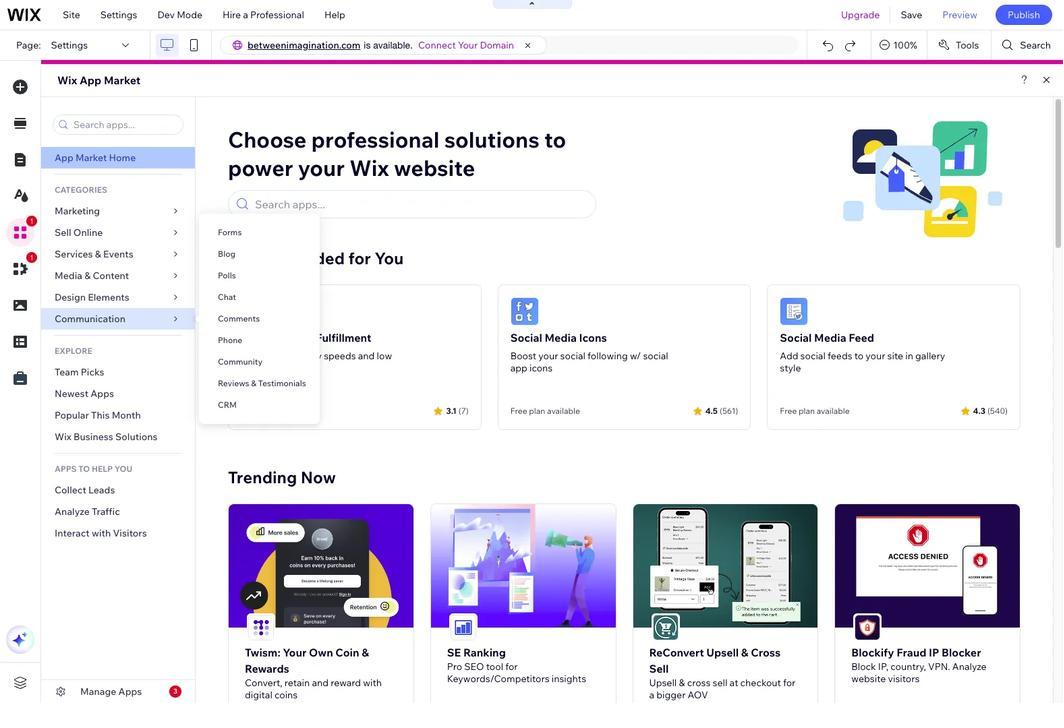 Task type: vqa. For each thing, say whether or not it's contained in the screenshot.
Font associated with Font size
no



Task type: locate. For each thing, give the bounding box(es) containing it.
& left cross
[[741, 646, 749, 659]]

online
[[73, 227, 103, 239]]

free down style
[[780, 406, 797, 416]]

0 horizontal spatial social
[[510, 331, 542, 345]]

0 horizontal spatial a
[[243, 9, 248, 21]]

1 vertical spatial upsell
[[649, 677, 677, 689]]

feed
[[849, 331, 874, 345]]

1 horizontal spatial website
[[852, 673, 886, 685]]

media inside social media icons boost your social following w/ social app icons
[[545, 331, 577, 345]]

for inside reconvert upsell & cross sell upsell & cross sell at checkout for a bigger aov
[[783, 677, 796, 689]]

0 horizontal spatial upsell
[[649, 677, 677, 689]]

1 horizontal spatial to
[[855, 350, 864, 362]]

forms
[[218, 227, 242, 237]]

and left 'low'
[[358, 350, 375, 362]]

block
[[852, 661, 876, 673]]

with down traffic
[[92, 528, 111, 540]]

your right power
[[298, 154, 345, 181]]

0 vertical spatial website
[[394, 154, 475, 181]]

icons
[[530, 362, 553, 374]]

search
[[1020, 39, 1051, 51]]

1 vertical spatial to
[[855, 350, 864, 362]]

elements
[[88, 291, 129, 304]]

1 vertical spatial with
[[363, 677, 382, 689]]

wix down the popular
[[55, 431, 71, 443]]

social inside social media icons boost your social following w/ social app icons
[[510, 331, 542, 345]]

month
[[112, 409, 141, 422]]

community link
[[199, 351, 320, 373]]

0 horizontal spatial to
[[544, 126, 566, 153]]

& inside "link"
[[251, 378, 256, 389]]

apps up this in the left of the page
[[91, 388, 114, 400]]

0 vertical spatial to
[[544, 126, 566, 153]]

media left icons
[[545, 331, 577, 345]]

for inside se ranking pro seo tool for keywords/competitors insights
[[505, 661, 518, 673]]

1 horizontal spatial search apps... field
[[251, 191, 590, 218]]

vpn.
[[928, 661, 950, 673]]

betweenimagination.com
[[248, 39, 361, 51]]

social for social media feed
[[780, 331, 812, 345]]

for right "checkout" on the bottom right of the page
[[783, 677, 796, 689]]

sell online link
[[41, 222, 195, 244]]

2 plan from the left
[[799, 406, 815, 416]]

twism:
[[245, 646, 280, 659]]

a right 'hire'
[[243, 9, 248, 21]]

twism: your own coin & rewards convert, retain and reward with digital coins
[[245, 646, 382, 701]]

0 horizontal spatial and
[[312, 677, 329, 689]]

search apps... field up home at left
[[69, 115, 179, 134]]

design
[[55, 291, 86, 304]]

search apps... field down choose professional solutions to power your wix website
[[251, 191, 590, 218]]

and right retain
[[312, 677, 329, 689]]

available for icons
[[547, 406, 580, 416]]

0 vertical spatial apps
[[91, 388, 114, 400]]

analyze traffic
[[55, 506, 120, 518]]

app market home
[[55, 152, 136, 164]]

1 vertical spatial for
[[505, 661, 518, 673]]

wix business solutions link
[[41, 426, 195, 448]]

4.5
[[705, 406, 718, 416]]

media & content
[[55, 270, 129, 282]]

1 vertical spatial a
[[649, 689, 654, 701]]

1 horizontal spatial plan
[[799, 406, 815, 416]]

like
[[270, 350, 285, 362]]

in
[[905, 350, 913, 362]]

se
[[447, 646, 461, 659]]

for left you
[[348, 248, 371, 268]]

1 horizontal spatial for
[[505, 661, 518, 673]]

media inside "social media feed add social feeds to your site in gallery style"
[[814, 331, 846, 345]]

media & content link
[[41, 265, 195, 287]]

design elements link
[[41, 287, 195, 308]]

upsell
[[706, 646, 739, 659], [649, 677, 677, 689]]

2 horizontal spatial for
[[783, 677, 796, 689]]

0 horizontal spatial your
[[298, 154, 345, 181]]

for right tool
[[505, 661, 518, 673]]

1 social from the left
[[560, 350, 586, 362]]

sell
[[55, 227, 71, 239], [649, 662, 669, 676]]

to right solutions
[[544, 126, 566, 153]]

to down feed
[[855, 350, 864, 362]]

sell down reconvert
[[649, 662, 669, 676]]

professional
[[311, 126, 439, 153]]

website
[[394, 154, 475, 181], [852, 673, 886, 685]]

0 vertical spatial wix
[[57, 74, 77, 87]]

icons
[[579, 331, 607, 345]]

ip,
[[878, 661, 889, 673]]

2 free from the left
[[780, 406, 797, 416]]

analyze up interact
[[55, 506, 90, 518]]

1 left marketing
[[30, 217, 34, 225]]

2 horizontal spatial social
[[800, 350, 826, 362]]

1 left services
[[30, 254, 34, 262]]

hire
[[223, 9, 241, 21]]

analyze down blocker on the bottom right
[[952, 661, 987, 673]]

social right w/ in the right of the page
[[643, 350, 668, 362]]

team
[[55, 366, 79, 378]]

plan for social media icons
[[529, 406, 545, 416]]

0 vertical spatial for
[[348, 248, 371, 268]]

and inside multi-channel fulfillment prime-like delivery speeds and low costs
[[358, 350, 375, 362]]

convert,
[[245, 677, 282, 689]]

seo
[[464, 661, 484, 673]]

1 horizontal spatial settings
[[100, 9, 137, 21]]

0 vertical spatial search apps... field
[[69, 115, 179, 134]]

social media icons boost your social following w/ social app icons
[[510, 331, 668, 374]]

0 horizontal spatial social
[[560, 350, 586, 362]]

settings down site
[[51, 39, 88, 51]]

marketing link
[[41, 200, 195, 222]]

apps right the manage
[[118, 686, 142, 698]]

available down "icons"
[[547, 406, 580, 416]]

to
[[78, 464, 90, 474]]

app
[[80, 74, 101, 87], [55, 152, 73, 164]]

1 vertical spatial website
[[852, 673, 886, 685]]

blog
[[218, 249, 236, 259]]

1 vertical spatial analyze
[[952, 661, 987, 673]]

social
[[560, 350, 586, 362], [643, 350, 668, 362], [800, 350, 826, 362]]

1 button
[[6, 216, 37, 247], [6, 252, 37, 283]]

0 vertical spatial 1
[[30, 217, 34, 225]]

1 vertical spatial your
[[283, 646, 307, 659]]

your inside twism: your own coin & rewards convert, retain and reward with digital coins
[[283, 646, 307, 659]]

se ranking icon image
[[450, 615, 476, 641]]

website down solutions
[[394, 154, 475, 181]]

coins
[[275, 689, 298, 701]]

0 vertical spatial settings
[[100, 9, 137, 21]]

1 button left services
[[6, 252, 37, 283]]

wix
[[57, 74, 77, 87], [350, 154, 389, 181], [55, 431, 71, 443]]

free plan available down "icons"
[[510, 406, 580, 416]]

visitors
[[888, 673, 920, 685]]

2 free plan available from the left
[[780, 406, 850, 416]]

blockify fraud ip blocker poster image
[[835, 505, 1020, 628]]

sell up services
[[55, 227, 71, 239]]

0 horizontal spatial free
[[510, 406, 527, 416]]

social down icons
[[560, 350, 586, 362]]

services
[[55, 248, 93, 260]]

1 horizontal spatial social
[[780, 331, 812, 345]]

0 horizontal spatial your
[[283, 646, 307, 659]]

1 horizontal spatial analyze
[[952, 661, 987, 673]]

1 horizontal spatial media
[[545, 331, 577, 345]]

0 horizontal spatial analyze
[[55, 506, 90, 518]]

with right reward
[[363, 677, 382, 689]]

social right add
[[800, 350, 826, 362]]

traffic
[[92, 506, 120, 518]]

popular this month
[[55, 409, 141, 422]]

media up feeds
[[814, 331, 846, 345]]

social inside "social media feed add social feeds to your site in gallery style"
[[780, 331, 812, 345]]

free plan available
[[510, 406, 580, 416], [780, 406, 850, 416]]

upsell up sell
[[706, 646, 739, 659]]

1 horizontal spatial a
[[649, 689, 654, 701]]

1 vertical spatial and
[[312, 677, 329, 689]]

4.3
[[973, 406, 986, 416]]

0 horizontal spatial sell
[[55, 227, 71, 239]]

2 social from the left
[[780, 331, 812, 345]]

to
[[544, 126, 566, 153], [855, 350, 864, 362]]

0 horizontal spatial search apps... field
[[69, 115, 179, 134]]

analyze inside "blockify fraud ip blocker block ip, country, vpn. analyze website visitors"
[[952, 661, 987, 673]]

1 available from the left
[[547, 406, 580, 416]]

1 horizontal spatial free plan available
[[780, 406, 850, 416]]

100%
[[893, 39, 917, 51]]

social up add
[[780, 331, 812, 345]]

1 horizontal spatial social
[[643, 350, 668, 362]]

1 1 from the top
[[30, 217, 34, 225]]

1 vertical spatial sell
[[649, 662, 669, 676]]

app
[[510, 362, 527, 374]]

settings left dev
[[100, 9, 137, 21]]

twism: your own coin & rewards icon image
[[248, 615, 274, 641]]

preview button
[[933, 0, 988, 30]]

website down "blockify"
[[852, 673, 886, 685]]

free plan available down style
[[780, 406, 850, 416]]

your left the 'domain'
[[458, 39, 478, 51]]

1 free from the left
[[510, 406, 527, 416]]

tools button
[[927, 30, 991, 60]]

plan down "icons"
[[529, 406, 545, 416]]

reviews & testimonials link
[[199, 373, 320, 395]]

free down app
[[510, 406, 527, 416]]

boost
[[510, 350, 536, 362]]

1 horizontal spatial your
[[458, 39, 478, 51]]

your inside social media icons boost your social following w/ social app icons
[[539, 350, 558, 362]]

1 horizontal spatial with
[[363, 677, 382, 689]]

1 vertical spatial 1 button
[[6, 252, 37, 283]]

website inside choose professional solutions to power your wix website
[[394, 154, 475, 181]]

cross
[[687, 677, 711, 689]]

recommended
[[228, 248, 345, 268]]

ranking
[[463, 646, 506, 659]]

0 vertical spatial and
[[358, 350, 375, 362]]

1 horizontal spatial and
[[358, 350, 375, 362]]

1 horizontal spatial free
[[780, 406, 797, 416]]

your left own
[[283, 646, 307, 659]]

media up design
[[55, 270, 82, 282]]

& left 'cross'
[[679, 677, 685, 689]]

wix down site
[[57, 74, 77, 87]]

1 vertical spatial settings
[[51, 39, 88, 51]]

keywords/competitors
[[447, 673, 550, 685]]

0 horizontal spatial available
[[547, 406, 580, 416]]

0 horizontal spatial app
[[55, 152, 73, 164]]

free for social media feed
[[780, 406, 797, 416]]

0 vertical spatial analyze
[[55, 506, 90, 518]]

1 horizontal spatial available
[[817, 406, 850, 416]]

multi-channel fulfillment logo image
[[241, 297, 269, 326]]

2 horizontal spatial your
[[866, 350, 885, 362]]

& up design elements
[[84, 270, 91, 282]]

0 vertical spatial your
[[458, 39, 478, 51]]

0 horizontal spatial settings
[[51, 39, 88, 51]]

& right coin
[[362, 646, 369, 659]]

now
[[301, 467, 336, 488]]

& inside twism: your own coin & rewards convert, retain and reward with digital coins
[[362, 646, 369, 659]]

1 horizontal spatial sell
[[649, 662, 669, 676]]

is available. connect your domain
[[364, 39, 514, 51]]

0 horizontal spatial with
[[92, 528, 111, 540]]

0 horizontal spatial apps
[[91, 388, 114, 400]]

manage
[[80, 686, 116, 698]]

1 horizontal spatial your
[[539, 350, 558, 362]]

your left site
[[866, 350, 885, 362]]

& down costs
[[251, 378, 256, 389]]

popular
[[55, 409, 89, 422]]

&
[[95, 248, 101, 260], [84, 270, 91, 282], [251, 378, 256, 389], [362, 646, 369, 659], [741, 646, 749, 659], [679, 677, 685, 689]]

available down feeds
[[817, 406, 850, 416]]

1 vertical spatial wix
[[350, 154, 389, 181]]

2 vertical spatial for
[[783, 677, 796, 689]]

1 free plan available from the left
[[510, 406, 580, 416]]

fraud
[[897, 646, 927, 659]]

1 horizontal spatial apps
[[118, 686, 142, 698]]

domain
[[480, 39, 514, 51]]

0 horizontal spatial free plan available
[[510, 406, 580, 416]]

1 plan from the left
[[529, 406, 545, 416]]

0 vertical spatial 1 button
[[6, 216, 37, 247]]

wix down professional
[[350, 154, 389, 181]]

crm
[[218, 400, 237, 410]]

2 available from the left
[[817, 406, 850, 416]]

1 vertical spatial apps
[[118, 686, 142, 698]]

1 social from the left
[[510, 331, 542, 345]]

0 horizontal spatial plan
[[529, 406, 545, 416]]

1 vertical spatial 1
[[30, 254, 34, 262]]

coin
[[336, 646, 359, 659]]

visitors
[[113, 528, 147, 540]]

0 vertical spatial upsell
[[706, 646, 739, 659]]

upgrade
[[841, 9, 880, 21]]

your right boost
[[539, 350, 558, 362]]

3 social from the left
[[800, 350, 826, 362]]

site
[[888, 350, 903, 362]]

0 horizontal spatial website
[[394, 154, 475, 181]]

1 horizontal spatial app
[[80, 74, 101, 87]]

plan
[[529, 406, 545, 416], [799, 406, 815, 416]]

(7)
[[459, 406, 469, 416]]

Search apps... field
[[69, 115, 179, 134], [251, 191, 590, 218]]

2 horizontal spatial media
[[814, 331, 846, 345]]

social up boost
[[510, 331, 542, 345]]

upsell down reconvert
[[649, 677, 677, 689]]

1 button left sell online
[[6, 216, 37, 247]]

0 vertical spatial with
[[92, 528, 111, 540]]

a left bigger
[[649, 689, 654, 701]]

content
[[93, 270, 129, 282]]

2 vertical spatial wix
[[55, 431, 71, 443]]

plan down style
[[799, 406, 815, 416]]

free plan available for icons
[[510, 406, 580, 416]]



Task type: describe. For each thing, give the bounding box(es) containing it.
2 1 from the top
[[30, 254, 34, 262]]

save
[[901, 9, 922, 21]]

blockify fraud ip blocker icon image
[[855, 615, 881, 641]]

0 horizontal spatial media
[[55, 270, 82, 282]]

following
[[588, 350, 628, 362]]

collect leads
[[55, 484, 115, 497]]

wix inside choose professional solutions to power your wix website
[[350, 154, 389, 181]]

& left events
[[95, 248, 101, 260]]

with inside interact with visitors link
[[92, 528, 111, 540]]

you
[[115, 464, 132, 474]]

2 1 button from the top
[[6, 252, 37, 283]]

reconvert upsell & cross sell icon image
[[653, 615, 678, 641]]

power
[[228, 154, 293, 181]]

publish button
[[996, 5, 1052, 25]]

wix for wix app market
[[57, 74, 77, 87]]

wix app market
[[57, 74, 140, 87]]

0 vertical spatial a
[[243, 9, 248, 21]]

help
[[324, 9, 345, 21]]

collect leads link
[[41, 480, 195, 501]]

to inside "social media feed add social feeds to your site in gallery style"
[[855, 350, 864, 362]]

0 vertical spatial app
[[80, 74, 101, 87]]

your inside choose professional solutions to power your wix website
[[298, 154, 345, 181]]

phone
[[218, 335, 242, 345]]

se ranking poster image
[[431, 505, 616, 628]]

social media icons logo image
[[510, 297, 539, 326]]

trending
[[228, 467, 297, 488]]

free for social media icons
[[510, 406, 527, 416]]

preview
[[943, 9, 977, 21]]

apps to help you
[[55, 464, 132, 474]]

solutions
[[444, 126, 540, 153]]

0 horizontal spatial for
[[348, 248, 371, 268]]

social for social media icons
[[510, 331, 542, 345]]

(561)
[[720, 406, 738, 416]]

1 vertical spatial search apps... field
[[251, 191, 590, 218]]

1 vertical spatial market
[[76, 152, 107, 164]]

business
[[74, 431, 113, 443]]

retain
[[285, 677, 310, 689]]

digital
[[245, 689, 272, 701]]

apps for newest apps
[[91, 388, 114, 400]]

team picks link
[[41, 362, 195, 383]]

apps
[[55, 464, 77, 474]]

rewards
[[245, 662, 289, 676]]

1 1 button from the top
[[6, 216, 37, 247]]

fulfillment
[[316, 331, 371, 345]]

reconvert
[[649, 646, 704, 659]]

free plan available for feed
[[780, 406, 850, 416]]

team picks
[[55, 366, 104, 378]]

community
[[218, 357, 263, 367]]

gallery
[[915, 350, 945, 362]]

marketing
[[55, 205, 100, 217]]

media for social media icons
[[545, 331, 577, 345]]

blocker
[[942, 646, 981, 659]]

choose professional solutions to power your wix website
[[228, 126, 566, 181]]

a inside reconvert upsell & cross sell upsell & cross sell at checkout for a bigger aov
[[649, 689, 654, 701]]

speeds
[[324, 350, 356, 362]]

website inside "blockify fraud ip blocker block ip, country, vpn. analyze website visitors"
[[852, 673, 886, 685]]

prime-
[[241, 350, 270, 362]]

chat
[[218, 292, 236, 302]]

to inside choose professional solutions to power your wix website
[[544, 126, 566, 153]]

phone link
[[199, 330, 320, 351]]

checkout
[[740, 677, 781, 689]]

trending now
[[228, 467, 336, 488]]

is
[[364, 40, 371, 51]]

communication link
[[41, 308, 195, 330]]

4.5 (561)
[[705, 406, 738, 416]]

multi-
[[241, 331, 271, 345]]

se ranking pro seo tool for keywords/competitors insights
[[447, 646, 586, 685]]

with inside twism: your own coin & rewards convert, retain and reward with digital coins
[[363, 677, 382, 689]]

plan for social media feed
[[799, 406, 815, 416]]

available.
[[373, 40, 413, 51]]

social inside "social media feed add social feeds to your site in gallery style"
[[800, 350, 826, 362]]

picks
[[81, 366, 104, 378]]

services & events
[[55, 248, 133, 260]]

own
[[309, 646, 333, 659]]

site
[[63, 9, 80, 21]]

insights
[[552, 673, 586, 685]]

professional
[[250, 9, 304, 21]]

social media feed add social feeds to your site in gallery style
[[780, 331, 945, 374]]

3
[[173, 687, 177, 696]]

search button
[[992, 30, 1063, 60]]

mode
[[177, 9, 202, 21]]

available for feed
[[817, 406, 850, 416]]

publish
[[1008, 9, 1040, 21]]

you
[[375, 248, 404, 268]]

apps for manage apps
[[118, 686, 142, 698]]

0 vertical spatial market
[[104, 74, 140, 87]]

choose
[[228, 126, 307, 153]]

media for social media feed
[[814, 331, 846, 345]]

interact
[[55, 528, 90, 540]]

1 horizontal spatial upsell
[[706, 646, 739, 659]]

1 vertical spatial app
[[55, 152, 73, 164]]

home
[[109, 152, 136, 164]]

costs
[[241, 362, 264, 374]]

2 social from the left
[[643, 350, 668, 362]]

sell online
[[55, 227, 103, 239]]

ip
[[929, 646, 939, 659]]

(540)
[[988, 406, 1008, 416]]

at
[[730, 677, 738, 689]]

and inside twism: your own coin & rewards convert, retain and reward with digital coins
[[312, 677, 329, 689]]

social media feed logo image
[[780, 297, 808, 326]]

reviews
[[218, 378, 249, 389]]

0 vertical spatial sell
[[55, 227, 71, 239]]

wix business solutions
[[55, 431, 158, 443]]

sell inside reconvert upsell & cross sell upsell & cross sell at checkout for a bigger aov
[[649, 662, 669, 676]]

reconvert upsell & cross sell poster image
[[633, 505, 818, 628]]

delivery
[[287, 350, 322, 362]]

analyze traffic link
[[41, 501, 195, 523]]

wix for wix business solutions
[[55, 431, 71, 443]]

manage apps
[[80, 686, 142, 698]]

leads
[[88, 484, 115, 497]]

twism: your own coin & rewards poster image
[[229, 505, 413, 628]]

reward
[[331, 677, 361, 689]]

your inside "social media feed add social feeds to your site in gallery style"
[[866, 350, 885, 362]]

interact with visitors link
[[41, 523, 195, 544]]

tool
[[486, 661, 503, 673]]

pro
[[447, 661, 462, 673]]

services & events link
[[41, 244, 195, 265]]

style
[[780, 362, 801, 374]]



